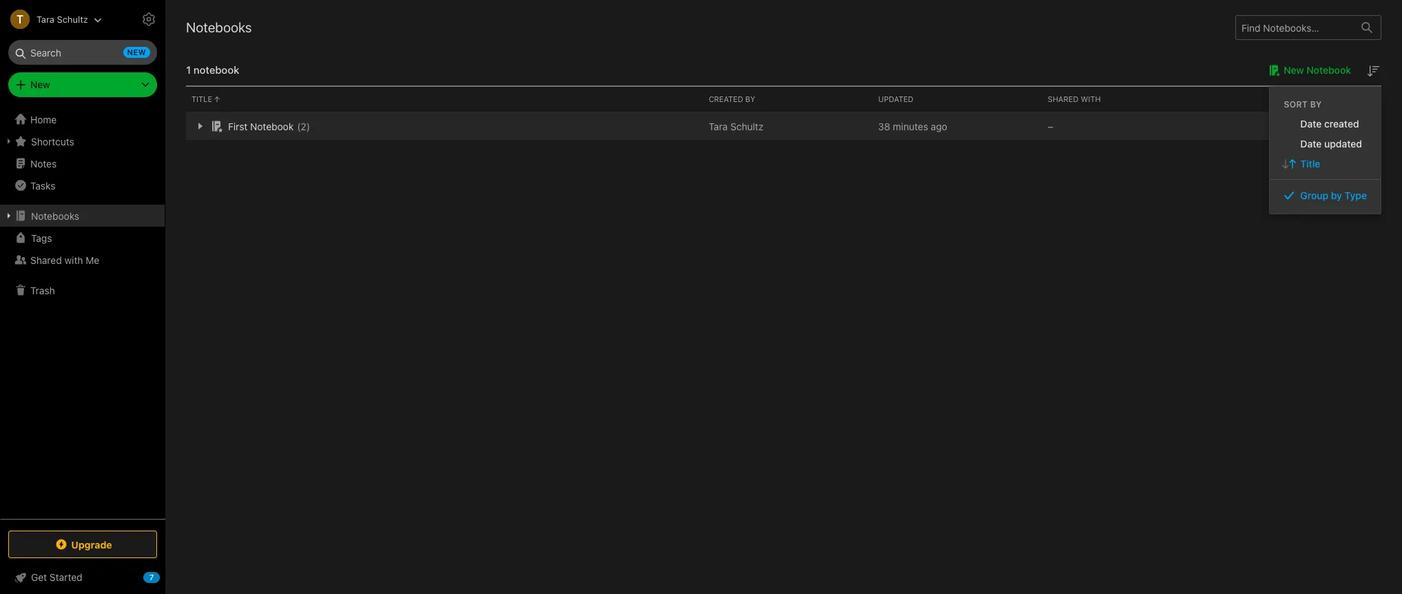 Task type: locate. For each thing, give the bounding box(es) containing it.
0 vertical spatial tara schultz
[[37, 13, 88, 24]]

–
[[1048, 120, 1054, 132]]

Search text field
[[18, 40, 147, 65]]

0 horizontal spatial by
[[1310, 99, 1322, 110]]

tree
[[0, 108, 165, 518]]

new up "home"
[[30, 79, 50, 90]]

shared
[[1048, 94, 1079, 103]]

1 vertical spatial notebook
[[250, 120, 294, 132]]

0 horizontal spatial notebook
[[250, 120, 294, 132]]

date created link
[[1270, 114, 1381, 134]]

new
[[1284, 64, 1304, 76], [30, 79, 50, 90]]

tara schultz down created by
[[709, 120, 764, 132]]

0 horizontal spatial tara
[[37, 13, 54, 24]]

settings image
[[141, 11, 157, 28]]

get started
[[31, 571, 82, 583]]

1 vertical spatial tara
[[709, 120, 728, 132]]

new search field
[[18, 40, 150, 65]]

new
[[127, 48, 146, 57]]

title
[[1301, 158, 1321, 170]]

date updated link
[[1270, 134, 1381, 154]]

Find Notebooks… text field
[[1236, 16, 1353, 39]]

sort by
[[1284, 99, 1322, 110]]

sort options image
[[1365, 63, 1382, 79]]

ago
[[931, 120, 948, 132]]

row group containing first notebook
[[186, 112, 1382, 140]]

1 vertical spatial schultz
[[730, 120, 764, 132]]

by inside dropdown list menu
[[1331, 190, 1342, 201]]

by right sort
[[1310, 99, 1322, 110]]

date
[[1301, 118, 1322, 130], [1301, 138, 1322, 150]]

notebook up "sort by"
[[1307, 64, 1351, 76]]

notebook left the (
[[250, 120, 294, 132]]

shared with me
[[30, 254, 99, 266]]

created
[[709, 94, 743, 103]]

cell
[[1212, 112, 1382, 140]]

notebooks element
[[165, 0, 1402, 594]]

home
[[30, 113, 57, 125]]

date for date updated
[[1301, 138, 1322, 150]]

minutes
[[893, 120, 928, 132]]

schultz up the search text box
[[57, 13, 88, 24]]

new up sort
[[1284, 64, 1304, 76]]

created by button
[[703, 87, 873, 112]]

schultz
[[57, 13, 88, 24], [730, 120, 764, 132]]

notebook
[[194, 63, 239, 76]]

started
[[50, 571, 82, 583]]

click to collapse image
[[160, 569, 171, 585]]

tara up the search text box
[[37, 13, 54, 24]]

1 horizontal spatial tara schultz
[[709, 120, 764, 132]]

schultz down the by on the right top of page
[[730, 120, 764, 132]]

0 vertical spatial date
[[1301, 118, 1322, 130]]

1 horizontal spatial schultz
[[730, 120, 764, 132]]

tara
[[37, 13, 54, 24], [709, 120, 728, 132]]

0 vertical spatial by
[[1310, 99, 1322, 110]]

0 horizontal spatial tara schultz
[[37, 13, 88, 24]]

tara schultz
[[37, 13, 88, 24], [709, 120, 764, 132]]

group
[[1301, 190, 1329, 201]]

notebook inside button
[[1307, 64, 1351, 76]]

tasks
[[30, 180, 55, 191]]

by
[[745, 94, 755, 103]]

shared with button
[[1042, 87, 1212, 112]]

title
[[192, 94, 212, 103]]

0 horizontal spatial new
[[30, 79, 50, 90]]

1 vertical spatial by
[[1331, 190, 1342, 201]]

notebook
[[1307, 64, 1351, 76], [250, 120, 294, 132]]

0 vertical spatial schultz
[[57, 13, 88, 24]]

type
[[1345, 190, 1367, 201]]

new inside button
[[1284, 64, 1304, 76]]

date inside 'link'
[[1301, 138, 1322, 150]]

0 horizontal spatial schultz
[[57, 13, 88, 24]]

new for new
[[30, 79, 50, 90]]

1 horizontal spatial notebooks
[[186, 19, 252, 35]]

by left type
[[1331, 190, 1342, 201]]

first notebook ( 2 )
[[228, 120, 310, 132]]

row group
[[186, 112, 1382, 140]]

notebooks up notebook
[[186, 19, 252, 35]]

new button
[[8, 72, 157, 97]]

date created
[[1301, 118, 1359, 130]]

tara down created
[[709, 120, 728, 132]]

new for new notebook
[[1284, 64, 1304, 76]]

notebook inside row
[[250, 120, 294, 132]]

notes link
[[0, 152, 165, 174]]

new inside popup button
[[30, 79, 50, 90]]

1 vertical spatial new
[[30, 79, 50, 90]]

notebooks inside tree
[[31, 210, 79, 222]]

38 minutes ago
[[878, 120, 948, 132]]

0 vertical spatial new
[[1284, 64, 1304, 76]]

0 horizontal spatial notebooks
[[31, 210, 79, 222]]

date down "sort by"
[[1301, 118, 1322, 130]]

1 horizontal spatial new
[[1284, 64, 1304, 76]]

1 horizontal spatial notebook
[[1307, 64, 1351, 76]]

1 vertical spatial notebooks
[[31, 210, 79, 222]]

date updated
[[1301, 138, 1362, 150]]

(
[[297, 120, 301, 132]]

notebooks
[[186, 19, 252, 35], [31, 210, 79, 222]]

tara schultz up the search text box
[[37, 13, 88, 24]]

2
[[301, 120, 306, 132]]

notebooks up tags
[[31, 210, 79, 222]]

me
[[86, 254, 99, 266]]

1 vertical spatial tara schultz
[[709, 120, 764, 132]]

2 date from the top
[[1301, 138, 1322, 150]]

0 vertical spatial tara
[[37, 13, 54, 24]]

by
[[1310, 99, 1322, 110], [1331, 190, 1342, 201]]

0 vertical spatial notebook
[[1307, 64, 1351, 76]]

1 vertical spatial date
[[1301, 138, 1322, 150]]

with
[[64, 254, 83, 266]]

notes
[[30, 157, 57, 169]]

1 date from the top
[[1301, 118, 1322, 130]]

1 horizontal spatial by
[[1331, 190, 1342, 201]]

tags button
[[0, 227, 165, 249]]

shared with
[[1048, 94, 1101, 103]]

shortcuts button
[[0, 130, 165, 152]]

row group inside notebooks element
[[186, 112, 1382, 140]]

date up title
[[1301, 138, 1322, 150]]

new notebook
[[1284, 64, 1351, 76]]

by for sort
[[1310, 99, 1322, 110]]

1 horizontal spatial tara
[[709, 120, 728, 132]]

tara schultz inside first notebook row
[[709, 120, 764, 132]]



Task type: describe. For each thing, give the bounding box(es) containing it.
schultz inside first notebook row
[[730, 120, 764, 132]]

with
[[1081, 94, 1101, 103]]

schultz inside account field
[[57, 13, 88, 24]]

tags
[[31, 232, 52, 244]]

tara inside account field
[[37, 13, 54, 24]]

tara schultz inside account field
[[37, 13, 88, 24]]

first notebook row
[[186, 112, 1382, 140]]

sort
[[1284, 99, 1308, 110]]

created
[[1324, 118, 1359, 130]]

get
[[31, 571, 47, 583]]

1
[[186, 63, 191, 76]]

by for group
[[1331, 190, 1342, 201]]

1 notebook
[[186, 63, 239, 76]]

)
[[306, 120, 310, 132]]

arrow image
[[192, 118, 208, 134]]

title button
[[186, 87, 703, 112]]

date for date created
[[1301, 118, 1322, 130]]

Account field
[[0, 6, 102, 33]]

38
[[878, 120, 890, 132]]

group by type
[[1301, 190, 1367, 201]]

0 vertical spatial notebooks
[[186, 19, 252, 35]]

shortcuts
[[31, 135, 74, 147]]

notebooks link
[[0, 205, 165, 227]]

created by
[[709, 94, 755, 103]]

updated button
[[873, 87, 1042, 112]]

upgrade button
[[8, 531, 157, 558]]

Help and Learning task checklist field
[[0, 566, 165, 588]]

Sort field
[[1365, 62, 1382, 79]]

upgrade
[[71, 539, 112, 550]]

trash
[[30, 284, 55, 296]]

trash link
[[0, 279, 165, 301]]

tree containing home
[[0, 108, 165, 518]]

updated
[[878, 94, 914, 103]]

title link
[[1270, 154, 1381, 174]]

expand notebooks image
[[3, 210, 14, 221]]

first
[[228, 120, 248, 132]]

dropdown list menu
[[1270, 114, 1381, 205]]

updated
[[1324, 138, 1362, 150]]

cell inside notebooks element
[[1212, 112, 1382, 140]]

tasks button
[[0, 174, 165, 196]]

notebook for new
[[1307, 64, 1351, 76]]

tara inside first notebook row
[[709, 120, 728, 132]]

7
[[149, 573, 154, 582]]

shared
[[30, 254, 62, 266]]

shared with me link
[[0, 249, 165, 271]]

notebook for first
[[250, 120, 294, 132]]

group by type link
[[1270, 185, 1381, 205]]

new notebook button
[[1265, 62, 1351, 79]]

home link
[[0, 108, 165, 130]]



Task type: vqa. For each thing, say whether or not it's contained in the screenshot.
the Notebook within New Notebook button
yes



